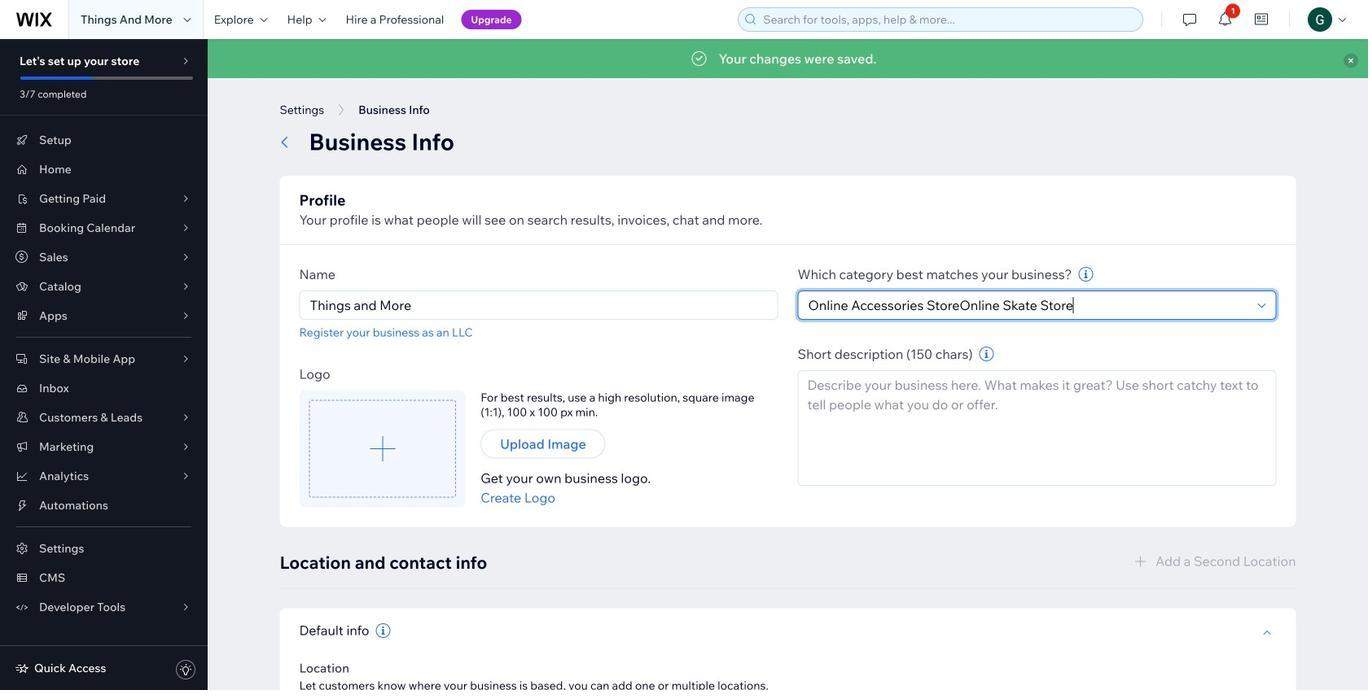 Task type: describe. For each thing, give the bounding box(es) containing it.
Search for tools, apps, help & more... field
[[758, 8, 1138, 31]]

Enter your business or website type field
[[803, 292, 1253, 319]]

Type your business name (e.g., Amy's Shoes) field
[[305, 292, 772, 319]]

sidebar element
[[0, 39, 208, 691]]

Describe your business here. What makes it great? Use short catchy text to tell people what you do or offer. text field
[[798, 371, 1276, 486]]



Task type: locate. For each thing, give the bounding box(es) containing it.
alert
[[208, 39, 1368, 78], [208, 39, 1368, 78]]



Task type: vqa. For each thing, say whether or not it's contained in the screenshot.
the Popups: within "Discount Capture Popups: Pop-ups entice visitors to sign up with an email address by offering discount codes and help increase sales conversions."
no



